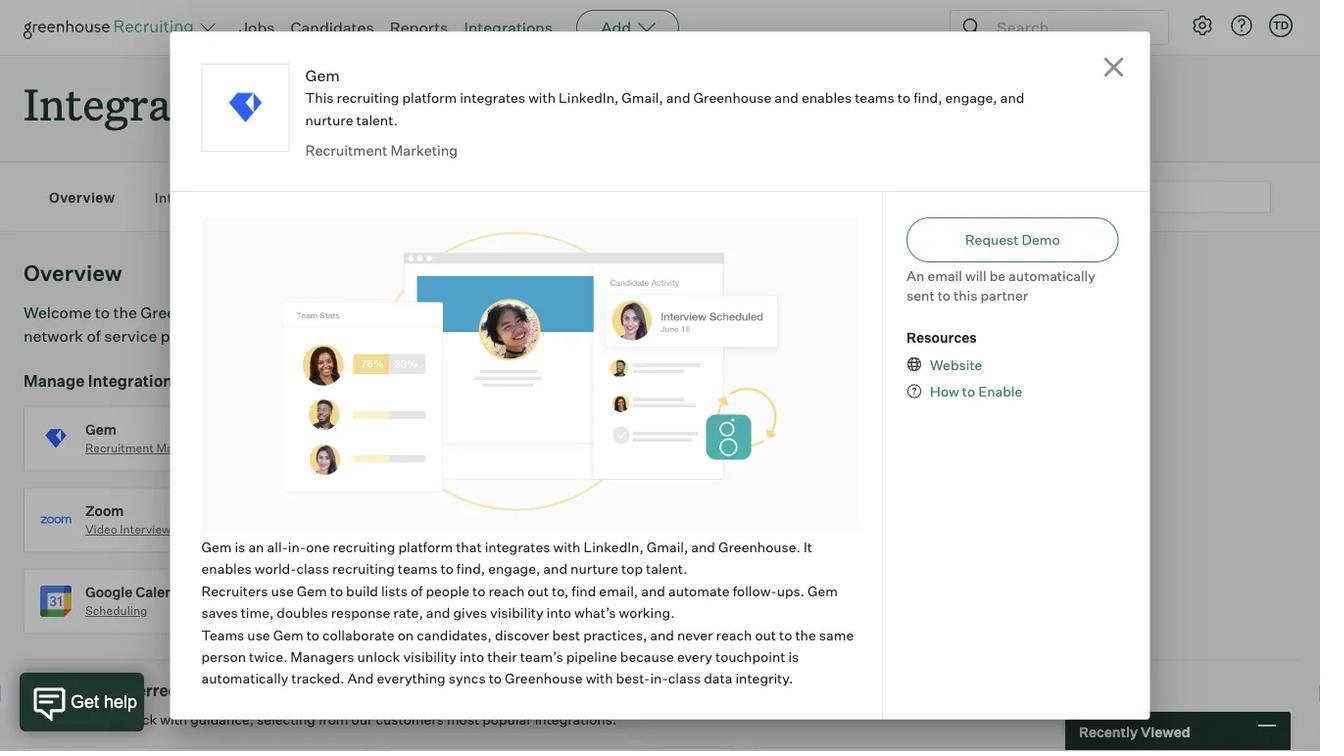 Task type: vqa. For each thing, say whether or not it's contained in the screenshot.
use to the bottom
yes



Task type: locate. For each thing, give the bounding box(es) containing it.
marketing up the service partners
[[391, 141, 458, 159]]

1 horizontal spatial out
[[755, 627, 776, 644]]

a
[[391, 327, 400, 346]]

0 horizontal spatial visibility
[[403, 649, 457, 666]]

1 horizontal spatial reach
[[716, 627, 752, 644]]

1 vertical spatial partners
[[267, 327, 330, 346]]

integrations
[[464, 18, 553, 37], [24, 74, 271, 132], [155, 189, 238, 206], [88, 371, 181, 391]]

nurture down the this
[[305, 111, 353, 128]]

greenhouse inside welcome to the greenhouse partnerships page where you can explore our 450+ integration partners and our network of service partners. new partners are just a click away.
[[140, 303, 230, 323]]

visibility up everything
[[403, 649, 457, 666]]

1 vertical spatial gmail,
[[647, 539, 688, 556]]

add button
[[576, 10, 679, 45]]

0 vertical spatial integrations link
[[464, 18, 553, 37]]

is left an
[[235, 539, 245, 556]]

collaborate
[[322, 627, 395, 644]]

where
[[370, 303, 415, 323]]

partners
[[366, 74, 540, 132], [351, 189, 410, 206], [181, 681, 248, 701]]

sourcing inside hireflow sourcing
[[636, 441, 686, 456]]

reach up the discover
[[489, 583, 525, 600]]

2 horizontal spatial greenhouse
[[694, 89, 772, 106]]

integrates inside 'gem is an all-in-one recruiting platform that integrates with linkedin, gmail, and greenhouse. it enables world-class recruiting teams to find, engage, and nurture top talent. recruiters use gem to build lists of people to reach out to, find email, and automate follow-ups. gem saves time, doubles response rate, and gives visibility into what's working. teams use gem to collaborate on candidates, discover best practices, and never reach out to the same person twice. managers unlock visibility into their team's pipeline because every touchpoint is automatically tracked. and everything syncs to greenhouse with best-in-class data integrity.'
[[485, 539, 550, 556]]

1 horizontal spatial partners
[[693, 303, 756, 323]]

reach
[[489, 583, 525, 600], [716, 627, 752, 644]]

can
[[449, 303, 475, 323]]

0 vertical spatial find,
[[914, 89, 942, 106]]

the inside welcome to the greenhouse partnerships page where you can explore our 450+ integration partners and our network of service partners. new partners are just a click away.
[[113, 303, 137, 323]]

0 vertical spatial recruiting
[[337, 89, 399, 106]]

0 horizontal spatial class
[[297, 561, 329, 578]]

0 vertical spatial engage,
[[945, 89, 997, 106]]

with
[[528, 89, 556, 106], [553, 539, 581, 556], [586, 670, 613, 688], [160, 712, 187, 729]]

linkedin integrations sourcing
[[361, 502, 503, 537]]

sourcing down linkedin
[[361, 523, 410, 537]]

sourcing down hireflow
[[636, 441, 686, 456]]

partners.
[[161, 327, 228, 346]]

2 vertical spatial greenhouse
[[505, 670, 583, 688]]

talent. right top
[[646, 561, 688, 578]]

of inside welcome to the greenhouse partnerships page where you can explore our 450+ integration partners and our network of service partners. new partners are just a click away.
[[87, 327, 101, 346]]

integrity.
[[735, 670, 793, 688]]

1 horizontal spatial class
[[668, 670, 701, 688]]

0 horizontal spatial nurture
[[305, 111, 353, 128]]

gem is an all-in-one recruiting platform that integrates with linkedin, gmail, and greenhouse. it enables world-class recruiting teams to find, engage, and nurture top talent. recruiters use gem to build lists of people to reach out to, find email, and automate follow-ups. gem saves time, doubles response rate, and gives visibility into what's working. teams use gem to collaborate on candidates, discover best practices, and never reach out to the same person twice. managers unlock visibility into their team's pipeline because every touchpoint is automatically tracked. and everything syncs to greenhouse with best-in-class data integrity.
[[201, 539, 854, 688]]

1 vertical spatial greenhouse
[[140, 303, 230, 323]]

automatically down person
[[201, 670, 288, 688]]

person
[[201, 649, 246, 666]]

1 vertical spatial integrations link
[[155, 188, 238, 207]]

in- down because
[[650, 670, 668, 688]]

1 horizontal spatial use
[[271, 583, 294, 600]]

0 vertical spatial in-
[[288, 539, 306, 556]]

1 horizontal spatial greenhouse
[[505, 670, 583, 688]]

0 vertical spatial linkedin,
[[559, 89, 619, 106]]

1 vertical spatial is
[[788, 649, 799, 666]]

gmail, inside 'gem is an all-in-one recruiting platform that integrates with linkedin, gmail, and greenhouse. it enables world-class recruiting teams to find, engage, and nurture top talent. recruiters use gem to build lists of people to reach out to, find email, and automate follow-ups. gem saves time, doubles response rate, and gives visibility into what's working. teams use gem to collaborate on candidates, discover best practices, and never reach out to the same person twice. managers unlock visibility into their team's pipeline because every touchpoint is automatically tracked. and everything syncs to greenhouse with best-in-class data integrity.'
[[647, 539, 688, 556]]

visibility up the discover
[[490, 605, 544, 622]]

find
[[572, 583, 596, 600]]

1 vertical spatial enables
[[201, 561, 252, 578]]

class down one
[[297, 561, 329, 578]]

best
[[552, 627, 580, 644]]

0 vertical spatial use
[[271, 583, 294, 600]]

greenhouse inside 'gem is an all-in-one recruiting platform that integrates with linkedin, gmail, and greenhouse. it enables world-class recruiting teams to find, engage, and nurture top talent. recruiters use gem to build lists of people to reach out to, find email, and automate follow-ups. gem saves time, doubles response rate, and gives visibility into what's working. teams use gem to collaborate on candidates, discover best practices, and never reach out to the same person twice. managers unlock visibility into their team's pipeline because every touchpoint is automatically tracked. and everything syncs to greenhouse with best-in-class data integrity.'
[[505, 670, 583, 688]]

integrations
[[422, 502, 503, 520]]

into up syncs at the bottom of the page
[[460, 649, 484, 666]]

linkedin, inside 'gem is an all-in-one recruiting platform that integrates with linkedin, gmail, and greenhouse. it enables world-class recruiting teams to find, engage, and nurture top talent. recruiters use gem to build lists of people to reach out to, find email, and automate follow-ups. gem saves time, doubles response rate, and gives visibility into what's working. teams use gem to collaborate on candidates, discover best practices, and never reach out to the same person twice. managers unlock visibility into their team's pipeline because every touchpoint is automatically tracked. and everything syncs to greenhouse with best-in-class data integrity.'
[[584, 539, 644, 556]]

0 vertical spatial nurture
[[305, 111, 353, 128]]

0 horizontal spatial recruitment
[[85, 441, 154, 456]]

0 vertical spatial class
[[297, 561, 329, 578]]

1 horizontal spatial in-
[[650, 670, 668, 688]]

gem right ups.
[[808, 583, 838, 600]]

everything
[[377, 670, 446, 688]]

1 vertical spatial into
[[460, 649, 484, 666]]

1 horizontal spatial enables
[[802, 89, 852, 106]]

partners for customer-preferred partners
[[181, 681, 248, 701]]

unlock
[[357, 649, 400, 666]]

into down to,
[[547, 605, 571, 622]]

1 horizontal spatial talent.
[[646, 561, 688, 578]]

teams
[[855, 89, 895, 106], [398, 561, 438, 578]]

the left same
[[795, 627, 816, 644]]

1 vertical spatial engage,
[[488, 561, 540, 578]]

gem down manage integrations
[[85, 421, 117, 438]]

manage integrations
[[24, 371, 181, 391]]

0 horizontal spatial of
[[87, 327, 101, 346]]

recruitment up zoom
[[85, 441, 154, 456]]

0 horizontal spatial use
[[247, 627, 270, 644]]

partners down recruitment marketing link
[[351, 189, 410, 206]]

0 vertical spatial talent.
[[356, 111, 398, 128]]

1 vertical spatial reach
[[716, 627, 752, 644]]

interviewing
[[120, 523, 188, 537]]

the
[[113, 303, 137, 323], [795, 627, 816, 644]]

0 vertical spatial enables
[[802, 89, 852, 106]]

out left to,
[[528, 583, 549, 600]]

service
[[104, 327, 157, 346]]

talent.
[[356, 111, 398, 128], [646, 561, 688, 578]]

0 horizontal spatial the
[[113, 303, 137, 323]]

1 horizontal spatial of
[[411, 583, 423, 600]]

1 vertical spatial automatically
[[201, 670, 288, 688]]

1 horizontal spatial automatically
[[1009, 267, 1096, 285]]

gmail, down wellfound
[[647, 539, 688, 556]]

an
[[248, 539, 264, 556]]

to inside welcome to the greenhouse partnerships page where you can explore our 450+ integration partners and our network of service partners. new partners are just a click away.
[[95, 303, 110, 323]]

1 vertical spatial the
[[795, 627, 816, 644]]

0 horizontal spatial out
[[528, 583, 549, 600]]

welcome to the greenhouse partnerships page where you can explore our 450+ integration partners and our network of service partners. new partners are just a click away.
[[24, 303, 814, 346]]

0 horizontal spatial reach
[[489, 583, 525, 600]]

and inside welcome to the greenhouse partnerships page where you can explore our 450+ integration partners and our network of service partners. new partners are just a click away.
[[759, 303, 787, 323]]

0 vertical spatial greenhouse
[[694, 89, 772, 106]]

recruitment inside gem recruitment marketing
[[85, 441, 154, 456]]

1 vertical spatial teams
[[398, 561, 438, 578]]

angellist
[[772, 502, 837, 520]]

hireflow sourcing
[[636, 421, 692, 456]]

0 horizontal spatial engage,
[[488, 561, 540, 578]]

every
[[677, 649, 712, 666]]

0 vertical spatial automatically
[[1009, 267, 1096, 285]]

overview link
[[49, 188, 115, 207]]

automatically down demo
[[1009, 267, 1096, 285]]

Search text field
[[992, 13, 1151, 42]]

nurture up find
[[570, 561, 618, 578]]

how to enable link
[[922, 382, 1023, 401]]

integrates inside the gem this recruiting platform integrates with linkedin, gmail, and greenhouse and enables teams to find, engage, and nurture talent.
[[460, 89, 525, 106]]

2 vertical spatial recruiting
[[332, 561, 395, 578]]

welcome
[[24, 303, 91, 323]]

overview
[[49, 189, 115, 206], [24, 260, 122, 287]]

to inside an email will be automatically sent to this partner
[[938, 287, 951, 304]]

gem down doubles
[[273, 627, 303, 644]]

this
[[954, 287, 978, 304]]

your
[[59, 712, 88, 729]]

marketing up zoom video interviewing
[[156, 441, 212, 456]]

visibility
[[490, 605, 544, 622], [403, 649, 457, 666]]

linkedin
[[361, 502, 419, 520]]

demo
[[1022, 231, 1060, 248]]

1 vertical spatial linkedin,
[[584, 539, 644, 556]]

find, inside 'gem is an all-in-one recruiting platform that integrates with linkedin, gmail, and greenhouse. it enables world-class recruiting teams to find, engage, and nurture top talent. recruiters use gem to build lists of people to reach out to, find email, and automate follow-ups. gem saves time, doubles response rate, and gives visibility into what's working. teams use gem to collaborate on candidates, discover best practices, and never reach out to the same person twice. managers unlock visibility into their team's pipeline because every touchpoint is automatically tracked. and everything syncs to greenhouse with best-in-class data integrity.'
[[457, 561, 485, 578]]

td button
[[1269, 14, 1293, 37]]

1 horizontal spatial is
[[788, 649, 799, 666]]

recruitment marketing
[[305, 141, 458, 159]]

partners right integration in the top of the page
[[693, 303, 756, 323]]

out up touchpoint
[[755, 627, 776, 644]]

linkedin, down w(
[[584, 539, 644, 556]]

build
[[24, 712, 57, 729]]

0 vertical spatial teams
[[855, 89, 895, 106]]

in- up the world- on the bottom of page
[[288, 539, 306, 556]]

marketing inside gem recruitment marketing
[[156, 441, 212, 456]]

platform inside the gem this recruiting platform integrates with linkedin, gmail, and greenhouse and enables teams to find, engage, and nurture talent.
[[402, 89, 457, 106]]

to,
[[552, 583, 569, 600]]

1 vertical spatial marketing
[[156, 441, 212, 456]]

0 horizontal spatial find,
[[457, 561, 485, 578]]

use down time,
[[247, 627, 270, 644]]

0 vertical spatial marketing
[[391, 141, 458, 159]]

of
[[87, 327, 101, 346], [411, 583, 423, 600]]

1 vertical spatial overview
[[24, 260, 122, 287]]

reports link
[[390, 18, 448, 37]]

same
[[819, 627, 854, 644]]

1 vertical spatial of
[[411, 583, 423, 600]]

linkedin, inside the gem this recruiting platform integrates with linkedin, gmail, and greenhouse and enables teams to find, engage, and nurture talent.
[[559, 89, 619, 106]]

page
[[330, 303, 367, 323]]

0 horizontal spatial in-
[[288, 539, 306, 556]]

partner
[[981, 287, 1028, 304]]

of inside 'gem is an all-in-one recruiting platform that integrates with linkedin, gmail, and greenhouse. it enables world-class recruiting teams to find, engage, and nurture top talent. recruiters use gem to build lists of people to reach out to, find email, and automate follow-ups. gem saves time, doubles response rate, and gives visibility into what's working. teams use gem to collaborate on candidates, discover best practices, and never reach out to the same person twice. managers unlock visibility into their team's pipeline because every touchpoint is automatically tracked. and everything syncs to greenhouse with best-in-class data integrity.'
[[411, 583, 423, 600]]

0 horizontal spatial enables
[[201, 561, 252, 578]]

1 vertical spatial out
[[755, 627, 776, 644]]

None text field
[[879, 181, 1271, 213]]

gem up the this
[[305, 66, 340, 85]]

1 vertical spatial platform
[[398, 539, 453, 556]]

1 vertical spatial talent.
[[646, 561, 688, 578]]

1 horizontal spatial teams
[[855, 89, 895, 106]]

0 vertical spatial integrates
[[460, 89, 525, 106]]

of right lists
[[411, 583, 423, 600]]

recruiters
[[201, 583, 268, 600]]

0 vertical spatial platform
[[402, 89, 457, 106]]

450+
[[565, 303, 605, 323]]

1 vertical spatial recruitment
[[85, 441, 154, 456]]

zoom video interviewing
[[85, 502, 188, 537]]

engage,
[[945, 89, 997, 106], [488, 561, 540, 578]]

1 vertical spatial integrates
[[485, 539, 550, 556]]

tech
[[91, 712, 119, 729]]

gmail, down add popup button
[[622, 89, 663, 106]]

class down "every"
[[668, 670, 701, 688]]

1 horizontal spatial integrations link
[[464, 18, 553, 37]]

partners down partnerships
[[267, 327, 330, 346]]

reach up touchpoint
[[716, 627, 752, 644]]

talent. inside the gem this recruiting platform integrates with linkedin, gmail, and greenhouse and enables teams to find, engage, and nurture talent.
[[356, 111, 398, 128]]

how to enable
[[930, 383, 1023, 400]]

0 horizontal spatial automatically
[[201, 670, 288, 688]]

0 horizontal spatial is
[[235, 539, 245, 556]]

talent. inside 'gem is an all-in-one recruiting platform that integrates with linkedin, gmail, and greenhouse. it enables world-class recruiting teams to find, engage, and nurture top talent. recruiters use gem to build lists of people to reach out to, find email, and automate follow-ups. gem saves time, doubles response rate, and gives visibility into what's working. teams use gem to collaborate on candidates, discover best practices, and never reach out to the same person twice. managers unlock visibility into their team's pipeline because every touchpoint is automatically tracked. and everything syncs to greenhouse with best-in-class data integrity.'
[[646, 561, 688, 578]]

explore
[[479, 303, 533, 323]]

gmail,
[[622, 89, 663, 106], [647, 539, 688, 556]]

td
[[1273, 19, 1289, 32]]

1 horizontal spatial marketing
[[391, 141, 458, 159]]

partners up the guidance,
[[181, 681, 248, 701]]

an
[[907, 267, 925, 285]]

platform down linkedin integrations sourcing
[[398, 539, 453, 556]]

checkr
[[361, 421, 408, 438]]

checkr background checks
[[361, 421, 471, 456]]

recruiting inside the gem this recruiting platform integrates with linkedin, gmail, and greenhouse and enables teams to find, engage, and nurture talent.
[[337, 89, 399, 106]]

1 horizontal spatial engage,
[[945, 89, 997, 106]]

this
[[305, 89, 334, 106]]

use down the world- on the bottom of page
[[271, 583, 294, 600]]

linkedin, down add
[[559, 89, 619, 106]]

1 horizontal spatial our
[[537, 303, 561, 323]]

0 vertical spatial the
[[113, 303, 137, 323]]

the up service
[[113, 303, 137, 323]]

video
[[85, 523, 117, 537]]

candidates,
[[417, 627, 492, 644]]

google calendar scheduling
[[85, 584, 196, 619]]

hireflow
[[636, 421, 692, 438]]

nurture
[[305, 111, 353, 128], [570, 561, 618, 578]]

is up integrity.
[[788, 649, 799, 666]]

0 vertical spatial visibility
[[490, 605, 544, 622]]

1 horizontal spatial the
[[795, 627, 816, 644]]

candidates
[[291, 18, 374, 37]]

be
[[990, 267, 1006, 285]]

1 vertical spatial nurture
[[570, 561, 618, 578]]

enables inside 'gem is an all-in-one recruiting platform that integrates with linkedin, gmail, and greenhouse. it enables world-class recruiting teams to find, engage, and nurture top talent. recruiters use gem to build lists of people to reach out to, find email, and automate follow-ups. gem saves time, doubles response rate, and gives visibility into what's working. teams use gem to collaborate on candidates, discover best practices, and never reach out to the same person twice. managers unlock visibility into their team's pipeline because every touchpoint is automatically tracked. and everything syncs to greenhouse with best-in-class data integrity.'
[[201, 561, 252, 578]]

1 horizontal spatial into
[[547, 605, 571, 622]]

their
[[487, 649, 517, 666]]

sourcing down wellfound
[[636, 523, 686, 537]]

automatically inside an email will be automatically sent to this partner
[[1009, 267, 1096, 285]]

1 horizontal spatial recruitment
[[305, 141, 387, 159]]

automatically
[[1009, 267, 1096, 285], [201, 670, 288, 688]]

0 horizontal spatial greenhouse
[[140, 303, 230, 323]]

talent. up recruitment marketing
[[356, 111, 398, 128]]

greenhouse inside the gem this recruiting platform integrates with linkedin, gmail, and greenhouse and enables teams to find, engage, and nurture talent.
[[694, 89, 772, 106]]

team's
[[520, 649, 563, 666]]

1 horizontal spatial nurture
[[570, 561, 618, 578]]

recruitment up the service partners
[[305, 141, 387, 159]]

of left service
[[87, 327, 101, 346]]

one
[[306, 539, 330, 556]]

gem banner image image
[[201, 217, 859, 532]]

out
[[528, 583, 549, 600], [755, 627, 776, 644]]

configure image
[[1191, 14, 1214, 37]]

platform up recruitment marketing link
[[402, 89, 457, 106]]

class
[[297, 561, 329, 578], [668, 670, 701, 688]]

0 vertical spatial of
[[87, 327, 101, 346]]

0 horizontal spatial marketing
[[156, 441, 212, 456]]

touchpoint
[[715, 649, 785, 666]]

0 horizontal spatial teams
[[398, 561, 438, 578]]

1 vertical spatial visibility
[[403, 649, 457, 666]]

0 horizontal spatial partners
[[267, 327, 330, 346]]

with inside the gem this recruiting platform integrates with linkedin, gmail, and greenhouse and enables teams to find, engage, and nurture talent.
[[528, 89, 556, 106]]

partners down reports link
[[366, 74, 540, 132]]

greenhouse.
[[718, 539, 801, 556]]



Task type: describe. For each thing, give the bounding box(es) containing it.
customers
[[376, 712, 444, 729]]

and
[[347, 670, 374, 688]]

service partners link
[[296, 188, 410, 207]]

0 horizontal spatial our
[[351, 712, 373, 729]]

nurture inside 'gem is an all-in-one recruiting platform that integrates with linkedin, gmail, and greenhouse. it enables world-class recruiting teams to find, engage, and nurture top talent. recruiters use gem to build lists of people to reach out to, find email, and automate follow-ups. gem saves time, doubles response rate, and gives visibility into what's working. teams use gem to collaborate on candidates, discover best practices, and never reach out to the same person twice. managers unlock visibility into their team's pipeline because every touchpoint is automatically tracked. and everything syncs to greenhouse with best-in-class data integrity.'
[[570, 561, 618, 578]]

most
[[447, 712, 479, 729]]

gem recruitment marketing
[[85, 421, 212, 456]]

twice.
[[249, 649, 287, 666]]

tracked.
[[291, 670, 344, 688]]

1 vertical spatial recruiting
[[333, 539, 395, 556]]

popular
[[482, 712, 532, 729]]

0 vertical spatial recruitment
[[305, 141, 387, 159]]

lists
[[381, 583, 408, 600]]

from
[[318, 712, 348, 729]]

0 horizontal spatial into
[[460, 649, 484, 666]]

how
[[930, 383, 959, 400]]

sourcing inside wellfound (formerly angellist talent) sourcing
[[636, 523, 686, 537]]

0 vertical spatial reach
[[489, 583, 525, 600]]

top
[[621, 561, 643, 578]]

wellfound
[[636, 502, 704, 520]]

guidance,
[[190, 712, 254, 729]]

teams inside 'gem is an all-in-one recruiting platform that integrates with linkedin, gmail, and greenhouse. it enables world-class recruiting teams to find, engage, and nurture top talent. recruiters use gem to build lists of people to reach out to, find email, and automate follow-ups. gem saves time, doubles response rate, and gives visibility into what's working. teams use gem to collaborate on candidates, discover best practices, and never reach out to the same person twice. managers unlock visibility into their team's pipeline because every touchpoint is automatically tracked. and everything syncs to greenhouse with best-in-class data integrity.'
[[398, 561, 438, 578]]

click
[[403, 327, 437, 346]]

1 vertical spatial in-
[[650, 670, 668, 688]]

recruitment marketing link
[[305, 141, 458, 159]]

working.
[[619, 605, 675, 622]]

on
[[398, 627, 414, 644]]

data
[[704, 670, 733, 688]]

sourcing inside linkedin integrations sourcing
[[361, 523, 410, 537]]

resources
[[907, 329, 977, 346]]

email
[[928, 267, 962, 285]]

nurture inside the gem this recruiting platform integrates with linkedin, gmail, and greenhouse and enables teams to find, engage, and nurture talent.
[[305, 111, 353, 128]]

recently viewed
[[1079, 724, 1190, 741]]

all-
[[267, 539, 288, 556]]

request demo
[[965, 231, 1060, 248]]

2 horizontal spatial our
[[790, 303, 814, 323]]

build your tech stack with guidance, selecting from our customers most popular integrations.
[[24, 712, 617, 729]]

you
[[419, 303, 445, 323]]

gem inside the gem this recruiting platform integrates with linkedin, gmail, and greenhouse and enables teams to find, engage, and nurture talent.
[[305, 66, 340, 85]]

zoom
[[85, 502, 124, 520]]

because
[[620, 649, 674, 666]]

people
[[426, 583, 470, 600]]

engage, inside 'gem is an all-in-one recruiting platform that integrates with linkedin, gmail, and greenhouse. it enables world-class recruiting teams to find, engage, and nurture top talent. recruiters use gem to build lists of people to reach out to, find email, and automate follow-ups. gem saves time, doubles response rate, and gives visibility into what's working. teams use gem to collaborate on candidates, discover best practices, and never reach out to the same person twice. managers unlock visibility into their team's pipeline because every touchpoint is automatically tracked. and everything syncs to greenhouse with best-in-class data integrity.'
[[488, 561, 540, 578]]

teams
[[201, 627, 244, 644]]

service partners
[[296, 189, 410, 206]]

greenhouse recruiting image
[[24, 16, 200, 39]]

w(
[[595, 510, 618, 531]]

0 vertical spatial overview
[[49, 189, 115, 206]]

1 horizontal spatial visibility
[[490, 605, 544, 622]]

jobs
[[239, 18, 275, 37]]

google
[[85, 584, 133, 601]]

website
[[930, 356, 982, 373]]

manage
[[24, 371, 85, 391]]

it
[[804, 539, 812, 556]]

the inside 'gem is an all-in-one recruiting platform that integrates with linkedin, gmail, and greenhouse. it enables world-class recruiting teams to find, engage, and nurture top talent. recruiters use gem to build lists of people to reach out to, find email, and automate follow-ups. gem saves time, doubles response rate, and gives visibility into what's working. teams use gem to collaborate on candidates, discover best practices, and never reach out to the same person twice. managers unlock visibility into their team's pipeline because every touchpoint is automatically tracked. and everything syncs to greenhouse with best-in-class data integrity.'
[[795, 627, 816, 644]]

1 vertical spatial partners
[[351, 189, 410, 206]]

enable
[[978, 383, 1023, 400]]

gmail, inside the gem this recruiting platform integrates with linkedin, gmail, and greenhouse and enables teams to find, engage, and nurture talent.
[[622, 89, 663, 106]]

preferred
[[106, 681, 178, 701]]

add
[[601, 18, 631, 37]]

enables inside the gem this recruiting platform integrates with linkedin, gmail, and greenhouse and enables teams to find, engage, and nurture talent.
[[802, 89, 852, 106]]

service
[[296, 189, 348, 206]]

0 vertical spatial out
[[528, 583, 549, 600]]

td button
[[1265, 10, 1297, 41]]

jobs link
[[239, 18, 275, 37]]

pipeline
[[566, 649, 617, 666]]

to inside the gem this recruiting platform integrates with linkedin, gmail, and greenhouse and enables teams to find, engage, and nurture talent.
[[898, 89, 911, 106]]

partners for integrations and partners
[[366, 74, 540, 132]]

an email will be automatically sent to this partner
[[907, 267, 1096, 304]]

0 vertical spatial partners
[[693, 303, 756, 323]]

1 vertical spatial use
[[247, 627, 270, 644]]

managers
[[290, 649, 354, 666]]

build
[[346, 583, 378, 600]]

calendar
[[136, 584, 196, 601]]

find, inside the gem this recruiting platform integrates with linkedin, gmail, and greenhouse and enables teams to find, engage, and nurture talent.
[[914, 89, 942, 106]]

sent
[[907, 287, 935, 304]]

stack
[[122, 712, 157, 729]]

gem inside gem recruitment marketing
[[85, 421, 117, 438]]

what's
[[574, 605, 616, 622]]

teams inside the gem this recruiting platform integrates with linkedin, gmail, and greenhouse and enables teams to find, engage, and nurture talent.
[[855, 89, 895, 106]]

ups.
[[777, 583, 805, 600]]

are
[[333, 327, 357, 346]]

integrations and partners
[[24, 74, 540, 132]]

candidates link
[[291, 18, 374, 37]]

talent)
[[839, 502, 887, 520]]

practices,
[[583, 627, 647, 644]]

automatically inside 'gem is an all-in-one recruiting platform that integrates with linkedin, gmail, and greenhouse. it enables world-class recruiting teams to find, engage, and nurture top talent. recruiters use gem to build lists of people to reach out to, find email, and automate follow-ups. gem saves time, doubles response rate, and gives visibility into what's working. teams use gem to collaborate on candidates, discover best practices, and never reach out to the same person twice. managers unlock visibility into their team's pipeline because every touchpoint is automatically tracked. and everything syncs to greenhouse with best-in-class data integrity.'
[[201, 670, 288, 688]]

integration
[[609, 303, 689, 323]]

never
[[677, 627, 713, 644]]

engage, inside the gem this recruiting platform integrates with linkedin, gmail, and greenhouse and enables teams to find, engage, and nurture talent.
[[945, 89, 997, 106]]

that
[[456, 539, 482, 556]]

saves
[[201, 605, 238, 622]]

network
[[24, 327, 83, 346]]

wellfound (formerly angellist talent) sourcing
[[636, 502, 887, 537]]

1 vertical spatial class
[[668, 670, 701, 688]]

gem up doubles
[[297, 583, 327, 600]]

0 vertical spatial is
[[235, 539, 245, 556]]

away.
[[440, 327, 482, 346]]

customer-preferred partners
[[24, 681, 248, 701]]

automate
[[668, 583, 730, 600]]

request
[[965, 231, 1019, 248]]

platform inside 'gem is an all-in-one recruiting platform that integrates with linkedin, gmail, and greenhouse. it enables world-class recruiting teams to find, engage, and nurture top talent. recruiters use gem to build lists of people to reach out to, find email, and automate follow-ups. gem saves time, doubles response rate, and gives visibility into what's working. teams use gem to collaborate on candidates, discover best practices, and never reach out to the same person twice. managers unlock visibility into their team's pipeline because every touchpoint is automatically tracked. and everything syncs to greenhouse with best-in-class data integrity.'
[[398, 539, 453, 556]]

0 horizontal spatial integrations link
[[155, 188, 238, 207]]

email,
[[599, 583, 638, 600]]

integrations.
[[535, 712, 617, 729]]

gem left an
[[201, 539, 232, 556]]

recently
[[1079, 724, 1138, 741]]



